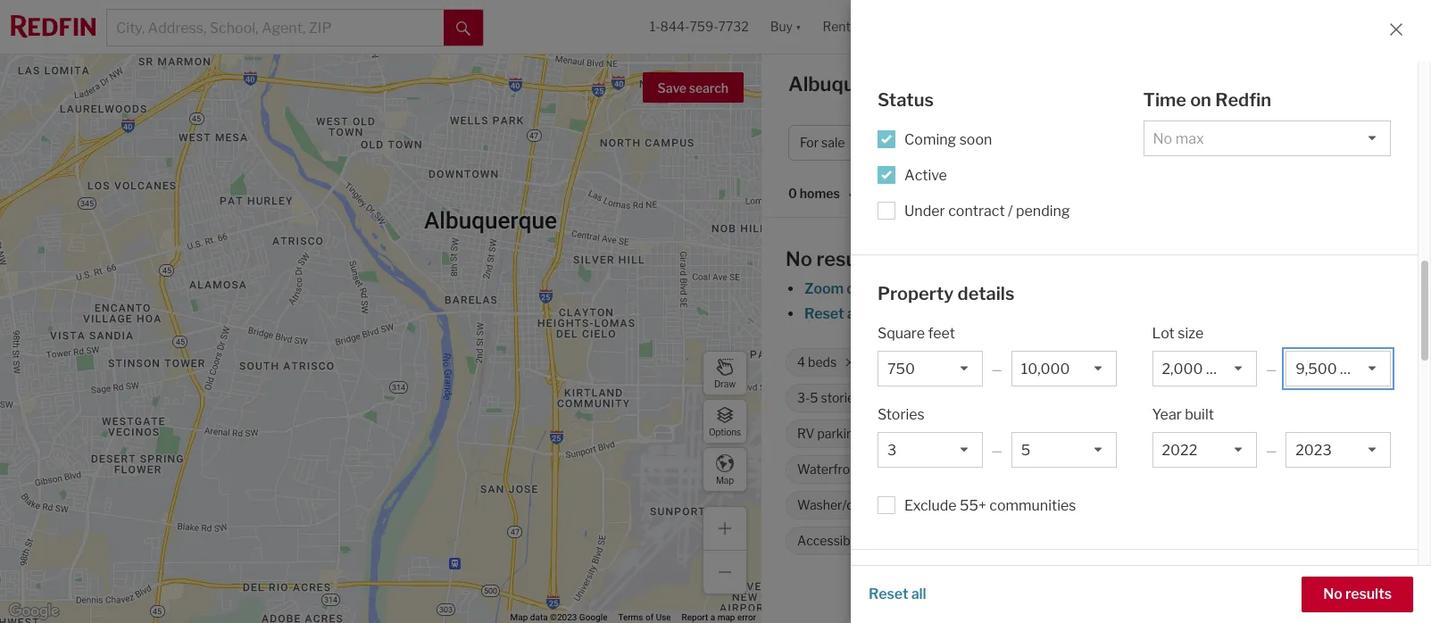 Task type: vqa. For each thing, say whether or not it's contained in the screenshot.
HOME TYPE 'BUTTON'
yes



Task type: describe. For each thing, give the bounding box(es) containing it.
save
[[658, 80, 687, 96]]

google image
[[4, 600, 63, 623]]

stories
[[878, 406, 925, 423]]

market insights link
[[1208, 58, 1314, 97]]

all inside the reset all button
[[912, 586, 927, 603]]

allowed
[[1155, 462, 1200, 477]]

use
[[656, 613, 671, 623]]

soon
[[960, 131, 992, 148]]

price
[[898, 135, 928, 150]]

4+ baths
[[884, 355, 935, 370]]

save search button
[[643, 72, 744, 103]]

report
[[682, 613, 708, 623]]

2023
[[974, 391, 1006, 406]]

main
[[1274, 426, 1303, 441]]

zoom out reset all filters
[[805, 280, 905, 322]]

750-
[[982, 355, 1011, 370]]

•
[[849, 187, 853, 202]]

market insights
[[1208, 78, 1314, 95]]

data
[[530, 613, 548, 623]]

for
[[800, 135, 819, 150]]

pending
[[1016, 202, 1070, 219]]

home features
[[878, 578, 1004, 599]]

built
[[909, 391, 936, 406]]

terms of use
[[618, 613, 671, 623]]

size
[[1178, 325, 1204, 342]]

remove fireplace image
[[1113, 429, 1124, 439]]

remove basement image
[[979, 464, 990, 475]]

recommended
[[894, 186, 984, 201]]

2,000 sq. ft.-9,500 sq. ft. lot
[[1138, 355, 1301, 370]]

time
[[1144, 89, 1187, 111]]

draw
[[714, 378, 736, 389]]

nm
[[918, 72, 952, 96]]

feet
[[928, 325, 956, 342]]

2,000
[[1138, 355, 1174, 370]]

for sale
[[800, 135, 845, 150]]

pets
[[1126, 462, 1152, 477]]

map data ©2023 google
[[510, 613, 608, 623]]

fireplace
[[1051, 426, 1105, 441]]

sale
[[822, 135, 845, 150]]

5+
[[945, 533, 960, 549]]

draw button
[[703, 351, 747, 396]]

rv
[[797, 426, 815, 441]]

/ for 4+
[[1127, 135, 1131, 150]]

for
[[1026, 72, 1053, 96]]

reset inside zoom out reset all filters
[[805, 305, 844, 322]]

year
[[1152, 406, 1182, 423]]

1 ft. from the left
[[1076, 355, 1088, 370]]

map for map
[[716, 475, 734, 485]]

1-
[[650, 19, 660, 34]]

albuquerque, nm homes for sale
[[789, 72, 1098, 96]]

lot
[[1286, 355, 1301, 370]]

homes
[[956, 72, 1022, 96]]

of
[[646, 613, 654, 623]]

under contract / pending
[[905, 202, 1070, 219]]

0 vertical spatial no results
[[786, 247, 881, 271]]

square
[[878, 325, 925, 342]]

primary bedroom on main
[[1152, 426, 1303, 441]]

remove rv parking image
[[870, 429, 881, 439]]

— for lot size
[[1266, 362, 1277, 377]]

breadcrumbs element
[[780, 591, 1414, 618]]

10,000
[[1011, 355, 1054, 370]]

1 sq. from the left
[[1057, 355, 1073, 370]]

built 2022-2023
[[909, 391, 1006, 406]]

no results inside "no results" button
[[1324, 586, 1392, 603]]

error
[[738, 613, 756, 623]]

remove washer/dryer hookup image
[[934, 500, 945, 511]]

:
[[888, 186, 891, 201]]

status
[[878, 89, 934, 111]]

active
[[905, 167, 947, 184]]

remove 2,000 sq. ft.-9,500 sq. ft. lot image
[[1314, 357, 1324, 368]]

homes
[[800, 186, 840, 201]]

parking for rv
[[818, 426, 862, 441]]

5+ parking spots
[[945, 533, 1042, 549]]

remove guest house image
[[1055, 500, 1066, 511]]

3-
[[797, 391, 810, 406]]

— for stories
[[992, 443, 1003, 458]]

4 for 4 beds
[[797, 355, 806, 370]]

accessible home
[[797, 533, 897, 549]]

1-844-759-7732 link
[[650, 19, 749, 34]]

price button
[[886, 125, 962, 161]]

1 vertical spatial on
[[1257, 426, 1272, 441]]

— for square feet
[[992, 362, 1003, 377]]

0 vertical spatial on
[[1191, 89, 1212, 111]]

waterfront
[[797, 462, 862, 477]]

5
[[810, 391, 818, 406]]

insights
[[1260, 78, 1314, 95]]

air
[[910, 426, 927, 441]]

4 bd / 4+ ba
[[1098, 135, 1167, 150]]

bd
[[1109, 135, 1124, 150]]

redfin
[[1216, 89, 1272, 111]]

remove primary bedroom on main image
[[1313, 429, 1323, 439]]

map button
[[703, 447, 747, 492]]



Task type: locate. For each thing, give the bounding box(es) containing it.
/ for pending
[[1008, 202, 1013, 219]]

list box
[[1144, 120, 1391, 156], [878, 351, 983, 387], [1012, 351, 1117, 387], [1152, 351, 1258, 387], [1286, 351, 1391, 387], [878, 432, 983, 468], [1012, 432, 1117, 468], [1152, 432, 1258, 468], [1286, 432, 1391, 468]]

0 horizontal spatial map
[[510, 613, 528, 623]]

parking for 5+
[[963, 533, 1007, 549]]

1 vertical spatial no
[[1324, 586, 1343, 603]]

primary
[[1152, 426, 1198, 441]]

results
[[817, 247, 881, 271], [1346, 586, 1392, 603]]

reset inside button
[[869, 586, 909, 603]]

1 vertical spatial no results
[[1324, 586, 1392, 603]]

coming soon
[[905, 131, 992, 148]]

basement
[[911, 462, 971, 477]]

house
[[1011, 498, 1047, 513]]

1 horizontal spatial all
[[912, 586, 927, 603]]

1 horizontal spatial sq.
[[1177, 355, 1193, 370]]

0 vertical spatial reset
[[805, 305, 844, 322]]

0 horizontal spatial results
[[817, 247, 881, 271]]

0 horizontal spatial ft.
[[1076, 355, 1088, 370]]

home
[[864, 533, 897, 549]]

remove have view image
[[1086, 464, 1097, 475]]

terms
[[618, 613, 643, 623]]

4 left bd
[[1098, 135, 1106, 150]]

0 vertical spatial parking
[[818, 426, 862, 441]]

2 ft. from the left
[[1271, 355, 1283, 370]]

55+
[[960, 497, 987, 514]]

no inside button
[[1324, 586, 1343, 603]]

reset all button
[[869, 577, 927, 613]]

washer/dryer hookup
[[797, 498, 924, 513]]

map down the options in the bottom of the page
[[716, 475, 734, 485]]

0 vertical spatial all
[[847, 305, 862, 322]]

remove pets allowed image
[[1209, 464, 1219, 475]]

parking right 5+
[[963, 533, 1007, 549]]

9,500
[[1213, 355, 1249, 370]]

remove air conditioning image
[[1011, 429, 1022, 439]]

0 horizontal spatial home
[[878, 578, 929, 599]]

on right "time"
[[1191, 89, 1212, 111]]

submit search image
[[456, 21, 471, 35]]

no
[[786, 247, 813, 271], [1324, 586, 1343, 603]]

home inside home type button
[[981, 135, 1016, 150]]

remove 750-10,000 sq. ft. image
[[1099, 357, 1109, 368]]

4 inside button
[[1098, 135, 1106, 150]]

1 vertical spatial results
[[1346, 586, 1392, 603]]

0 vertical spatial no
[[786, 247, 813, 271]]

all left features
[[912, 586, 927, 603]]

accessible
[[797, 533, 861, 549]]

— up the 2023
[[992, 362, 1003, 377]]

bedroom
[[1201, 426, 1254, 441]]

4+ left ba
[[1134, 135, 1149, 150]]

— left lot
[[1266, 362, 1277, 377]]

washer/dryer
[[797, 498, 878, 513]]

no results button
[[1302, 577, 1414, 613]]

1 vertical spatial reset
[[869, 586, 909, 603]]

2 horizontal spatial sq.
[[1252, 355, 1268, 370]]

have
[[1019, 462, 1048, 477]]

home type
[[981, 135, 1045, 150]]

coming
[[905, 131, 957, 148]]

844-
[[660, 19, 690, 34]]

1 horizontal spatial ft.
[[1271, 355, 1283, 370]]

0 vertical spatial results
[[817, 247, 881, 271]]

1 vertical spatial 4
[[797, 355, 806, 370]]

options
[[709, 426, 741, 437]]

1 vertical spatial 4+
[[884, 355, 899, 370]]

0 vertical spatial 4+
[[1134, 135, 1149, 150]]

0 vertical spatial home
[[981, 135, 1016, 150]]

— down conditioning
[[992, 443, 1003, 458]]

4 beds
[[797, 355, 837, 370]]

0 horizontal spatial /
[[1008, 202, 1013, 219]]

guest
[[974, 498, 1009, 513]]

spots
[[1009, 533, 1042, 549]]

stories
[[821, 391, 861, 406]]

1-844-759-7732
[[650, 19, 749, 34]]

on left main
[[1257, 426, 1272, 441]]

home for home features
[[878, 578, 929, 599]]

2022-
[[939, 391, 974, 406]]

1 horizontal spatial /
[[1127, 135, 1131, 150]]

0 horizontal spatial 4+
[[884, 355, 899, 370]]

map inside button
[[716, 475, 734, 485]]

sq. left ft.-
[[1177, 355, 1193, 370]]

zoom
[[805, 280, 844, 297]]

reset all filters button
[[804, 305, 906, 322]]

search
[[689, 80, 729, 96]]

lot size
[[1152, 325, 1204, 342]]

sale
[[1057, 72, 1098, 96]]

1 horizontal spatial 4
[[1098, 135, 1106, 150]]

/
[[1127, 135, 1131, 150], [1008, 202, 1013, 219]]

remove 4 beds image
[[845, 357, 855, 368]]

City, Address, School, Agent, ZIP search field
[[107, 10, 444, 46]]

1 vertical spatial map
[[510, 613, 528, 623]]

parking right 'rv'
[[818, 426, 862, 441]]

2 sq. from the left
[[1177, 355, 1193, 370]]

1 horizontal spatial no
[[1324, 586, 1343, 603]]

square feet
[[878, 325, 956, 342]]

home type button
[[969, 125, 1079, 161]]

map for map data ©2023 google
[[510, 613, 528, 623]]

1 horizontal spatial map
[[716, 475, 734, 485]]

— down main
[[1266, 443, 1277, 458]]

4+ left baths
[[884, 355, 899, 370]]

4
[[1098, 135, 1106, 150], [797, 355, 806, 370]]

©2023
[[550, 613, 577, 623]]

sq. right 9,500 on the right of page
[[1252, 355, 1268, 370]]

1 vertical spatial home
[[878, 578, 929, 599]]

1 horizontal spatial home
[[981, 135, 1016, 150]]

lot
[[1152, 325, 1175, 342]]

ba
[[1152, 135, 1167, 150]]

results inside button
[[1346, 586, 1392, 603]]

0 homes • sort : recommended
[[789, 186, 984, 202]]

0 horizontal spatial 4
[[797, 355, 806, 370]]

home left type
[[981, 135, 1016, 150]]

ft.
[[1076, 355, 1088, 370], [1271, 355, 1283, 370]]

map left the data
[[510, 613, 528, 623]]

beds
[[808, 355, 837, 370]]

ft.-
[[1196, 355, 1213, 370]]

4 for 4 bd / 4+ ba
[[1098, 135, 1106, 150]]

year built
[[1152, 406, 1214, 423]]

/ left pending at the right top of page
[[1008, 202, 1013, 219]]

map region
[[0, 0, 922, 623]]

parking
[[818, 426, 862, 441], [963, 533, 1007, 549]]

/ inside button
[[1127, 135, 1131, 150]]

under
[[905, 202, 945, 219]]

home down home
[[878, 578, 929, 599]]

reset
[[805, 305, 844, 322], [869, 586, 909, 603]]

time on redfin
[[1144, 89, 1272, 111]]

type
[[1019, 135, 1045, 150]]

have view
[[1019, 462, 1078, 477]]

ft. left remove 750-10,000 sq. ft. icon
[[1076, 355, 1088, 370]]

0 vertical spatial /
[[1127, 135, 1131, 150]]

features
[[932, 578, 1004, 599]]

4 bd / 4+ ba button
[[1086, 125, 1200, 161]]

map
[[716, 475, 734, 485], [510, 613, 528, 623]]

options button
[[703, 399, 747, 444]]

— for year built
[[1266, 443, 1277, 458]]

1 horizontal spatial no results
[[1324, 586, 1392, 603]]

1 horizontal spatial parking
[[963, 533, 1007, 549]]

google
[[579, 613, 608, 623]]

1 vertical spatial /
[[1008, 202, 1013, 219]]

/ right bd
[[1127, 135, 1131, 150]]

ft. left lot
[[1271, 355, 1283, 370]]

0 horizontal spatial no results
[[786, 247, 881, 271]]

filters
[[865, 305, 905, 322]]

view
[[1051, 462, 1078, 477]]

contract
[[948, 202, 1005, 219]]

remove waterfront image
[[872, 464, 882, 475]]

reset down zoom
[[805, 305, 844, 322]]

4+ inside button
[[1134, 135, 1149, 150]]

map
[[718, 613, 735, 623]]

0 horizontal spatial parking
[[818, 426, 862, 441]]

air conditioning
[[910, 426, 1002, 441]]

reset down home
[[869, 586, 909, 603]]

4+
[[1134, 135, 1149, 150], [884, 355, 899, 370]]

0 horizontal spatial sq.
[[1057, 355, 1073, 370]]

0 horizontal spatial all
[[847, 305, 862, 322]]

hookup
[[880, 498, 924, 513]]

home for home type
[[981, 135, 1016, 150]]

remove 4 bd / 4+ ba image
[[1176, 138, 1186, 148]]

1 horizontal spatial results
[[1346, 586, 1392, 603]]

1 horizontal spatial 4+
[[1134, 135, 1149, 150]]

all inside zoom out reset all filters
[[847, 305, 862, 322]]

property details
[[878, 283, 1015, 304]]

a
[[711, 613, 715, 623]]

all down out
[[847, 305, 862, 322]]

0 horizontal spatial no
[[786, 247, 813, 271]]

1 horizontal spatial reset
[[869, 586, 909, 603]]

recommended button
[[891, 185, 999, 202]]

1 horizontal spatial on
[[1257, 426, 1272, 441]]

0 vertical spatial map
[[716, 475, 734, 485]]

3 sq. from the left
[[1252, 355, 1268, 370]]

0 horizontal spatial on
[[1191, 89, 1212, 111]]

—
[[992, 362, 1003, 377], [1266, 362, 1277, 377], [992, 443, 1003, 458], [1266, 443, 1277, 458]]

save search
[[658, 80, 729, 96]]

sq. right "10,000"
[[1057, 355, 1073, 370]]

750-10,000 sq. ft.
[[982, 355, 1088, 370]]

exclude
[[905, 497, 957, 514]]

4 left beds at the right of page
[[797, 355, 806, 370]]

conditioning
[[929, 426, 1002, 441]]

1 vertical spatial all
[[912, 586, 927, 603]]

1 vertical spatial parking
[[963, 533, 1007, 549]]

0 vertical spatial 4
[[1098, 135, 1106, 150]]

0 horizontal spatial reset
[[805, 305, 844, 322]]

0
[[789, 186, 797, 201]]

reset all
[[869, 586, 927, 603]]



